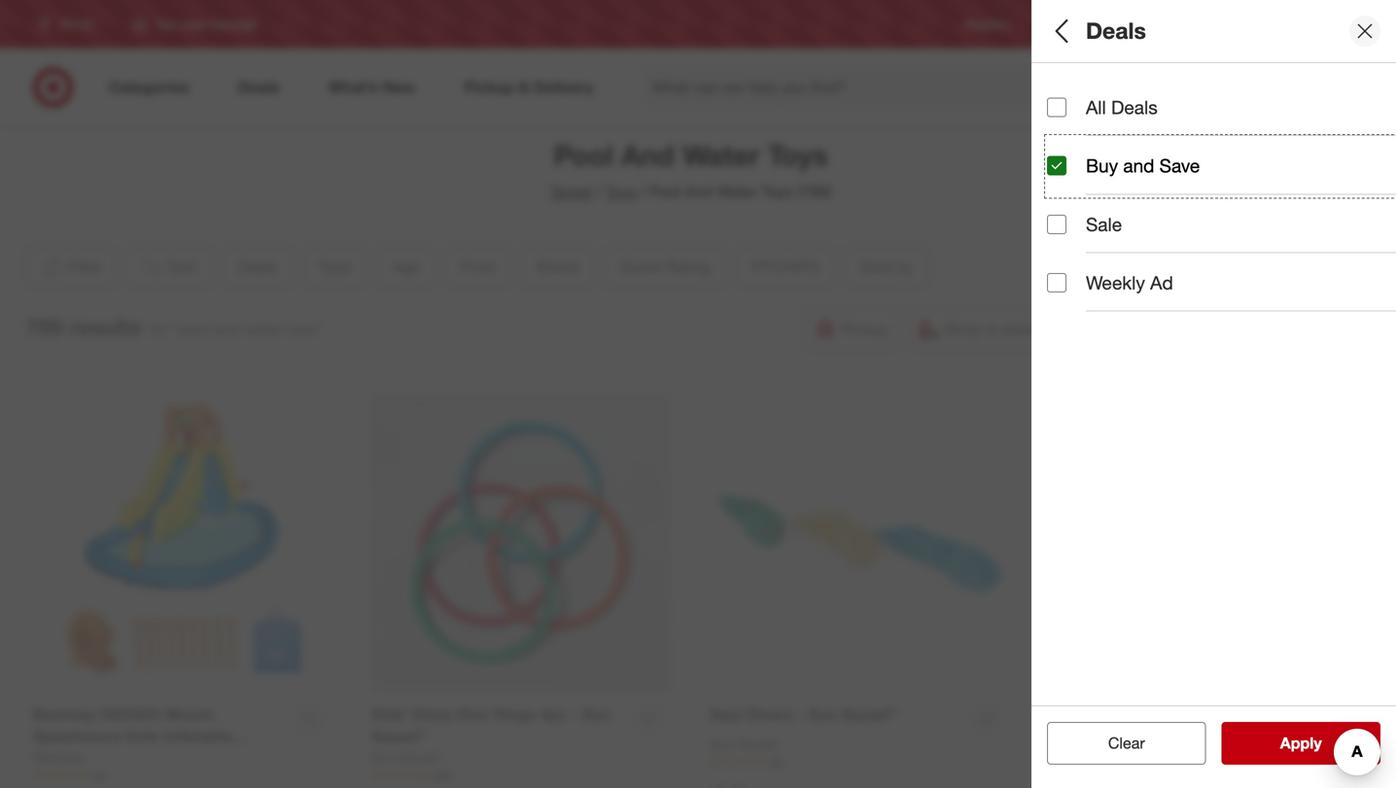 Task type: vqa. For each thing, say whether or not it's contained in the screenshot.
results
yes



Task type: locate. For each thing, give the bounding box(es) containing it.
1 horizontal spatial save
[[1160, 155, 1200, 177]]

save up age button
[[1160, 155, 1200, 177]]

all filters dialog
[[1032, 0, 1396, 789]]

1 horizontal spatial buy
[[1086, 155, 1118, 177]]

all deals
[[1086, 96, 1158, 119]]

/ right the toys link on the left of page
[[640, 182, 646, 201]]

ad down age button
[[1151, 272, 1173, 294]]

results right see
[[1292, 734, 1343, 753]]

results
[[69, 314, 142, 341], [1292, 734, 1343, 753]]

weekly right weekly ad 'option'
[[1086, 272, 1145, 294]]

ad
[[1081, 17, 1096, 32], [1151, 272, 1173, 294]]

clear
[[1099, 734, 1135, 753], [1108, 734, 1145, 753]]

and right "pool
[[214, 320, 240, 339]]

and right all deals option at top right
[[1075, 101, 1098, 119]]

1 / from the left
[[596, 182, 602, 201]]

2 vertical spatial water
[[245, 320, 283, 339]]

save inside deals dialog
[[1160, 155, 1200, 177]]

What can we help you find? suggestions appear below search field
[[641, 66, 1126, 109]]

clear all button
[[1047, 722, 1206, 765]]

save down search
[[1102, 101, 1131, 119]]

0 horizontal spatial results
[[69, 314, 142, 341]]

pool right the toys link on the left of page
[[649, 182, 681, 201]]

1 horizontal spatial /
[[640, 182, 646, 201]]

toys left (789) on the right top of page
[[762, 182, 793, 201]]

1 vertical spatial results
[[1292, 734, 1343, 753]]

featured
[[1047, 696, 1125, 718]]

(789)
[[797, 182, 832, 201]]

price button
[[1047, 267, 1382, 335]]

pool up target
[[554, 138, 614, 173]]

1 horizontal spatial pool
[[649, 182, 681, 201]]

toys up (789) on the right top of page
[[768, 138, 828, 173]]

1 vertical spatial save
[[1160, 155, 1200, 177]]

0 vertical spatial results
[[69, 314, 142, 341]]

for
[[149, 320, 168, 339]]

all filters
[[1047, 17, 1141, 44]]

0 horizontal spatial all
[[1047, 17, 1074, 44]]

find
[[1301, 17, 1323, 32]]

clear all
[[1099, 734, 1155, 753]]

0 vertical spatial weekly
[[1040, 17, 1078, 32]]

0 horizontal spatial weekly
[[1040, 17, 1078, 32]]

buy
[[1047, 101, 1071, 119], [1086, 155, 1118, 177]]

buy up the type
[[1047, 101, 1071, 119]]

all inside deals dialog
[[1086, 96, 1106, 119]]

0 horizontal spatial buy
[[1047, 101, 1071, 119]]

clear inside button
[[1099, 734, 1135, 753]]

buy right buy and save option at top
[[1086, 155, 1118, 177]]

weekly inside deals dialog
[[1086, 272, 1145, 294]]

1 vertical spatial buy
[[1086, 155, 1118, 177]]

0 vertical spatial buy
[[1047, 101, 1071, 119]]

age
[[1047, 219, 1082, 242]]

deals
[[1086, 17, 1146, 44], [1047, 76, 1097, 99], [1111, 96, 1158, 119]]

save
[[1102, 101, 1131, 119], [1160, 155, 1200, 177]]

clear inside button
[[1108, 734, 1145, 753]]

buy inside deals buy and save
[[1047, 101, 1071, 119]]

ad inside deals dialog
[[1151, 272, 1173, 294]]

search button
[[1112, 66, 1159, 113]]

results left for
[[69, 314, 142, 341]]

all inside dialog
[[1047, 17, 1074, 44]]

90 link
[[710, 754, 1009, 771]]

sale
[[1086, 213, 1122, 236]]

results inside "see results" button
[[1292, 734, 1343, 753]]

30 link
[[33, 768, 333, 784]]

find stores link
[[1301, 16, 1360, 33]]

buy and save
[[1086, 155, 1200, 177]]

0 vertical spatial toys
[[768, 138, 828, 173]]

all
[[1140, 734, 1155, 753]]

deals dialog
[[1032, 0, 1396, 789]]

weekly
[[1040, 17, 1078, 32], [1086, 272, 1145, 294]]

0 vertical spatial pool
[[554, 138, 614, 173]]

0 horizontal spatial ad
[[1081, 17, 1096, 32]]

and down all deals
[[1123, 155, 1155, 177]]

all left filters
[[1047, 17, 1074, 44]]

deals buy and save
[[1047, 76, 1131, 119]]

1 vertical spatial weekly ad
[[1086, 272, 1173, 294]]

1 horizontal spatial results
[[1292, 734, 1343, 753]]

deals for deals
[[1086, 17, 1146, 44]]

water
[[682, 138, 760, 173], [717, 182, 758, 201], [245, 320, 283, 339]]

0 vertical spatial save
[[1102, 101, 1131, 119]]

price
[[1047, 287, 1093, 310]]

toys
[[768, 138, 828, 173], [762, 182, 793, 201]]

deals inside deals buy and save
[[1047, 76, 1097, 99]]

weekly ad
[[1040, 17, 1096, 32], [1086, 272, 1173, 294]]

585
[[1109, 756, 1128, 771]]

/ left the toys link on the left of page
[[596, 182, 602, 201]]

Weekly Ad checkbox
[[1047, 273, 1067, 293]]

weekly left filters
[[1040, 17, 1078, 32]]

0 vertical spatial ad
[[1081, 17, 1096, 32]]

redcard
[[1127, 17, 1173, 32]]

save inside deals buy and save
[[1102, 101, 1131, 119]]

2 clear from the left
[[1108, 734, 1145, 753]]

results for see
[[1292, 734, 1343, 753]]

0 horizontal spatial save
[[1102, 101, 1131, 119]]

1 vertical spatial ad
[[1151, 272, 1173, 294]]

268 link
[[371, 768, 671, 784]]

ad left redcard
[[1081, 17, 1096, 32]]

1 vertical spatial water
[[717, 182, 758, 201]]

/
[[596, 182, 602, 201], [640, 182, 646, 201]]

redcard link
[[1127, 16, 1173, 33]]

and inside deals dialog
[[1123, 155, 1155, 177]]

Buy and Save checkbox
[[1047, 156, 1067, 176]]

and right toys
[[685, 182, 713, 201]]

1 clear from the left
[[1099, 734, 1135, 753]]

1 horizontal spatial weekly
[[1086, 272, 1145, 294]]

1 vertical spatial weekly
[[1086, 272, 1145, 294]]

pool
[[554, 138, 614, 173], [649, 182, 681, 201]]

1 horizontal spatial all
[[1086, 96, 1106, 119]]

all right all deals option at top right
[[1086, 96, 1106, 119]]

weekly ad up deals buy and save
[[1040, 17, 1096, 32]]

all
[[1047, 17, 1074, 44], [1086, 96, 1106, 119]]

weekly ad link
[[1040, 16, 1096, 33]]

clear for clear
[[1108, 734, 1145, 753]]

apply button
[[1222, 722, 1381, 765]]

0 vertical spatial all
[[1047, 17, 1074, 44]]

1 vertical spatial all
[[1086, 96, 1106, 119]]

see
[[1260, 734, 1288, 753]]

see results
[[1260, 734, 1343, 753]]

and
[[1075, 101, 1098, 119], [621, 138, 675, 173], [1123, 155, 1155, 177], [685, 182, 713, 201], [214, 320, 240, 339]]

1 horizontal spatial ad
[[1151, 272, 1173, 294]]

weekly ad down the sale
[[1086, 272, 1173, 294]]

0 horizontal spatial /
[[596, 182, 602, 201]]



Task type: describe. For each thing, give the bounding box(es) containing it.
1 vertical spatial pool
[[649, 182, 681, 201]]

filters
[[1080, 17, 1141, 44]]

90
[[770, 755, 783, 770]]

weekly ad inside deals dialog
[[1086, 272, 1173, 294]]

30
[[93, 769, 106, 783]]

and inside 789 results for "pool and water toys"
[[214, 320, 240, 339]]

and inside deals buy and save
[[1075, 101, 1098, 119]]

clear button
[[1047, 722, 1206, 765]]

results for 789
[[69, 314, 142, 341]]

585 link
[[1048, 755, 1349, 772]]

"pool
[[172, 320, 210, 339]]

1 vertical spatial toys
[[762, 182, 793, 201]]

registry link
[[966, 16, 1009, 33]]

0 horizontal spatial pool
[[554, 138, 614, 173]]

water inside 789 results for "pool and water toys"
[[245, 320, 283, 339]]

find stores
[[1301, 17, 1360, 32]]

deals for deals buy and save
[[1047, 76, 1097, 99]]

target
[[550, 182, 592, 201]]

search
[[1112, 80, 1159, 99]]

toys"
[[287, 320, 322, 339]]

type button
[[1047, 131, 1382, 199]]

buy inside deals dialog
[[1086, 155, 1118, 177]]

target link
[[550, 182, 592, 201]]

toys
[[605, 182, 637, 201]]

type
[[1047, 151, 1088, 174]]

all for all filters
[[1047, 17, 1074, 44]]

see results button
[[1222, 722, 1381, 765]]

pool and water toys target / toys / pool and water toys (789)
[[550, 138, 832, 201]]

toys link
[[605, 182, 637, 201]]

stores
[[1326, 17, 1360, 32]]

2 / from the left
[[640, 182, 646, 201]]

268
[[432, 769, 451, 783]]

0 vertical spatial water
[[682, 138, 760, 173]]

Sale checkbox
[[1047, 215, 1067, 234]]

and up the toys link on the left of page
[[621, 138, 675, 173]]

all for all deals
[[1086, 96, 1106, 119]]

0 vertical spatial weekly ad
[[1040, 17, 1096, 32]]

789 results for "pool and water toys"
[[26, 314, 322, 341]]

featured button
[[1047, 676, 1382, 744]]

registry
[[966, 17, 1009, 32]]

All Deals checkbox
[[1047, 98, 1067, 117]]

age button
[[1047, 199, 1382, 267]]

apply
[[1280, 734, 1322, 753]]

789
[[26, 314, 63, 341]]

clear for clear all
[[1099, 734, 1135, 753]]



